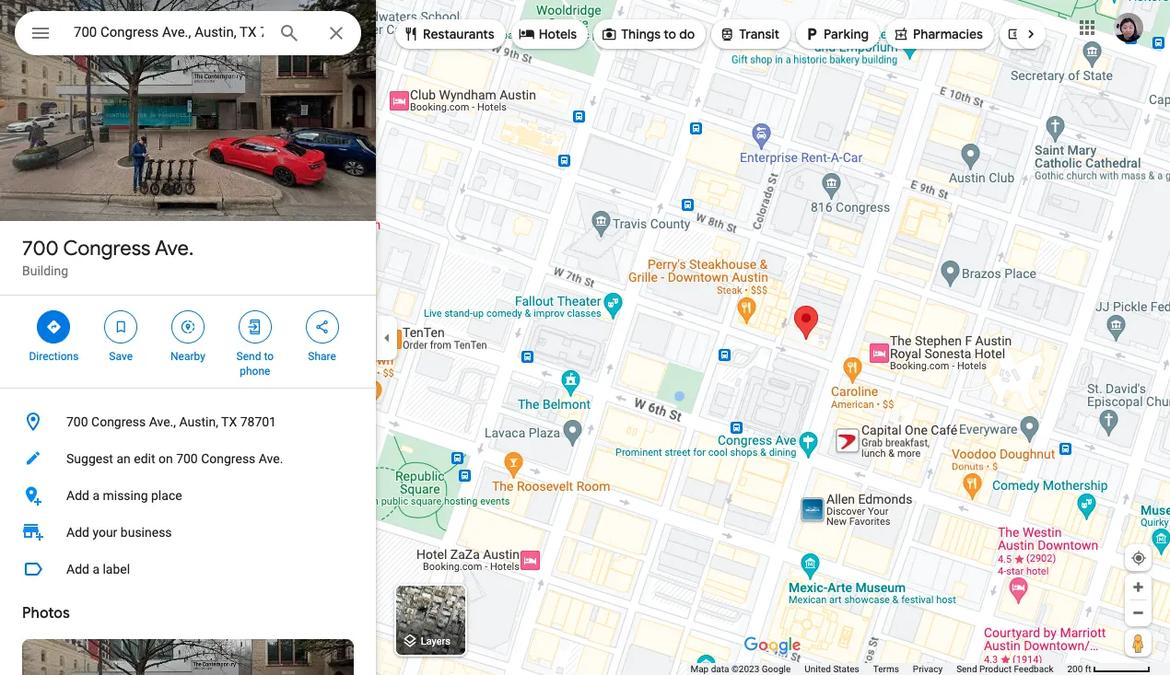 Task type: describe. For each thing, give the bounding box(es) containing it.
directions
[[29, 350, 79, 363]]

 transit
[[719, 24, 780, 44]]

2 vertical spatial 700
[[176, 452, 198, 467]]

add your business
[[66, 526, 172, 540]]

700 congress ave. main content
[[0, 0, 376, 676]]

your
[[93, 526, 117, 540]]

suggest
[[66, 452, 113, 467]]

 button
[[15, 11, 66, 59]]

collapse side panel image
[[377, 328, 397, 348]]

available search options for this area region
[[382, 12, 1072, 56]]

send to phone
[[237, 350, 274, 378]]

footer inside google maps element
[[691, 664, 1068, 676]]


[[519, 24, 535, 44]]


[[46, 317, 62, 337]]

send for send to phone
[[237, 350, 261, 363]]

hotels
[[539, 26, 577, 42]]

business
[[121, 526, 172, 540]]

add for add your business
[[66, 526, 89, 540]]

add for add a label
[[66, 562, 89, 577]]

save
[[109, 350, 133, 363]]

phone
[[240, 365, 271, 378]]

to inside send to phone
[[264, 350, 274, 363]]

ave. inside the 700 congress ave. building
[[155, 236, 194, 262]]


[[30, 20, 52, 46]]

austin,
[[179, 415, 218, 430]]

layers
[[421, 637, 451, 649]]

privacy button
[[914, 664, 943, 676]]


[[719, 24, 736, 44]]

google account: michele murakami  
(michele.murakami@adept.ai) image
[[1115, 13, 1144, 42]]


[[804, 24, 821, 44]]

©2023
[[732, 665, 760, 675]]

add for add a missing place
[[66, 489, 89, 503]]

700 congress ave., austin, tx 78701
[[66, 415, 277, 430]]

missing
[[103, 489, 148, 503]]

700 congress ave., austin, tx 78701 button
[[0, 404, 376, 441]]


[[1008, 24, 1024, 44]]

a for label
[[93, 562, 100, 577]]

states
[[834, 665, 860, 675]]

google
[[762, 665, 791, 675]]

700 for ave.
[[22, 236, 59, 262]]


[[601, 24, 618, 44]]


[[113, 317, 129, 337]]

united states
[[805, 665, 860, 675]]

suggest an edit on 700 congress ave. button
[[0, 441, 376, 478]]

none field inside 700 congress ave., austin, tx 78701 field
[[74, 21, 264, 43]]

feedback
[[1015, 665, 1054, 675]]

tx
[[221, 415, 237, 430]]

ave. inside button
[[259, 452, 283, 467]]

terms
[[874, 665, 900, 675]]

united
[[805, 665, 832, 675]]

map data ©2023 google
[[691, 665, 791, 675]]

 hotels
[[519, 24, 577, 44]]

 restaurants
[[403, 24, 495, 44]]


[[180, 317, 196, 337]]

pharmacies
[[914, 26, 984, 42]]


[[247, 317, 264, 337]]

photos
[[22, 605, 70, 623]]

label
[[103, 562, 130, 577]]

 parking
[[804, 24, 869, 44]]

united states button
[[805, 664, 860, 676]]



Task type: locate. For each thing, give the bounding box(es) containing it.
0 vertical spatial 700
[[22, 236, 59, 262]]

ave. up 
[[155, 236, 194, 262]]

1 vertical spatial 700
[[66, 415, 88, 430]]

0 vertical spatial congress
[[63, 236, 151, 262]]

congress for ave.,
[[91, 415, 146, 430]]

0 vertical spatial ave.
[[155, 236, 194, 262]]

nearby
[[171, 350, 206, 363]]

place
[[151, 489, 182, 503]]

to
[[664, 26, 677, 42], [264, 350, 274, 363]]

atms
[[1028, 26, 1061, 42]]

ave.,
[[149, 415, 176, 430]]

ave. down 78701
[[259, 452, 283, 467]]

an
[[117, 452, 131, 467]]

show your location image
[[1131, 550, 1148, 567]]

 pharmacies
[[893, 24, 984, 44]]

1 vertical spatial send
[[957, 665, 978, 675]]

700 up suggest
[[66, 415, 88, 430]]

1 horizontal spatial to
[[664, 26, 677, 42]]

send inside button
[[957, 665, 978, 675]]

zoom in image
[[1132, 581, 1146, 595]]

add down suggest
[[66, 489, 89, 503]]

2 add from the top
[[66, 526, 89, 540]]

2 a from the top
[[93, 562, 100, 577]]

0 horizontal spatial send
[[237, 350, 261, 363]]

send product feedback
[[957, 665, 1054, 675]]

congress up an
[[91, 415, 146, 430]]

a
[[93, 489, 100, 503], [93, 562, 100, 577]]

add a missing place button
[[0, 478, 376, 514]]

200 ft
[[1068, 665, 1092, 675]]

1 vertical spatial to
[[264, 350, 274, 363]]

congress up building
[[63, 236, 151, 262]]

send product feedback button
[[957, 664, 1054, 676]]

a left 'missing'
[[93, 489, 100, 503]]

restaurants
[[423, 26, 495, 42]]

0 horizontal spatial ave.
[[155, 236, 194, 262]]

200
[[1068, 665, 1084, 675]]

1 vertical spatial congress
[[91, 415, 146, 430]]

map
[[691, 665, 709, 675]]

0 horizontal spatial to
[[264, 350, 274, 363]]

2 vertical spatial add
[[66, 562, 89, 577]]

0 vertical spatial a
[[93, 489, 100, 503]]

data
[[711, 665, 730, 675]]

1 vertical spatial ave.
[[259, 452, 283, 467]]

to up the phone
[[264, 350, 274, 363]]

add a label button
[[0, 551, 376, 588]]

add left label
[[66, 562, 89, 577]]

share
[[308, 350, 336, 363]]

700 for ave.,
[[66, 415, 88, 430]]

1 horizontal spatial send
[[957, 665, 978, 675]]

congress
[[63, 236, 151, 262], [91, 415, 146, 430], [201, 452, 256, 467]]

send for send product feedback
[[957, 665, 978, 675]]

add a missing place
[[66, 489, 182, 503]]

send up the phone
[[237, 350, 261, 363]]

ft
[[1086, 665, 1092, 675]]

1 vertical spatial add
[[66, 526, 89, 540]]

transit
[[740, 26, 780, 42]]

congress inside the 700 congress ave. building
[[63, 236, 151, 262]]

0 vertical spatial to
[[664, 26, 677, 42]]

700 congress ave. building
[[22, 236, 194, 278]]

on
[[159, 452, 173, 467]]

actions for 700 congress ave. region
[[0, 296, 376, 388]]

terms button
[[874, 664, 900, 676]]


[[314, 317, 331, 337]]


[[893, 24, 910, 44]]

send inside send to phone
[[237, 350, 261, 363]]

add left your
[[66, 526, 89, 540]]

do
[[680, 26, 695, 42]]

1 add from the top
[[66, 489, 89, 503]]

1 horizontal spatial 700
[[66, 415, 88, 430]]

0 vertical spatial add
[[66, 489, 89, 503]]

None field
[[74, 21, 264, 43]]

suggest an edit on 700 congress ave.
[[66, 452, 283, 467]]

add your business link
[[0, 514, 376, 551]]

3 add from the top
[[66, 562, 89, 577]]

700 Congress Ave., Austin, TX 78701 field
[[15, 11, 361, 55]]

1 vertical spatial a
[[93, 562, 100, 577]]

congress for ave.
[[63, 236, 151, 262]]

 search field
[[15, 11, 361, 59]]

700 right on
[[176, 452, 198, 467]]

things
[[622, 26, 661, 42]]

google maps element
[[0, 0, 1171, 676]]

edit
[[134, 452, 155, 467]]

ave.
[[155, 236, 194, 262], [259, 452, 283, 467]]

add
[[66, 489, 89, 503], [66, 526, 89, 540], [66, 562, 89, 577]]

200 ft button
[[1068, 665, 1152, 675]]

footer
[[691, 664, 1068, 676]]

 atms
[[1008, 24, 1061, 44]]

parking
[[824, 26, 869, 42]]

1 horizontal spatial ave.
[[259, 452, 283, 467]]

show street view coverage image
[[1126, 630, 1153, 657]]

2 vertical spatial congress
[[201, 452, 256, 467]]

700 up building
[[22, 236, 59, 262]]


[[403, 24, 420, 44]]

next page image
[[1023, 26, 1040, 42]]

1 a from the top
[[93, 489, 100, 503]]

a for missing
[[93, 489, 100, 503]]

0 vertical spatial send
[[237, 350, 261, 363]]

building
[[22, 264, 68, 278]]

zoom out image
[[1132, 607, 1146, 621]]

privacy
[[914, 665, 943, 675]]

 things to do
[[601, 24, 695, 44]]

product
[[980, 665, 1012, 675]]

700
[[22, 236, 59, 262], [66, 415, 88, 430], [176, 452, 198, 467]]

footer containing map data ©2023 google
[[691, 664, 1068, 676]]

2 horizontal spatial 700
[[176, 452, 198, 467]]

send left product on the bottom right of page
[[957, 665, 978, 675]]

add a label
[[66, 562, 130, 577]]

to inside  things to do
[[664, 26, 677, 42]]

send
[[237, 350, 261, 363], [957, 665, 978, 675]]

to left do
[[664, 26, 677, 42]]

a left label
[[93, 562, 100, 577]]

congress down tx
[[201, 452, 256, 467]]

700 inside the 700 congress ave. building
[[22, 236, 59, 262]]

0 horizontal spatial 700
[[22, 236, 59, 262]]

78701
[[240, 415, 277, 430]]



Task type: vqa. For each thing, say whether or not it's contained in the screenshot.
ADD in the button
yes



